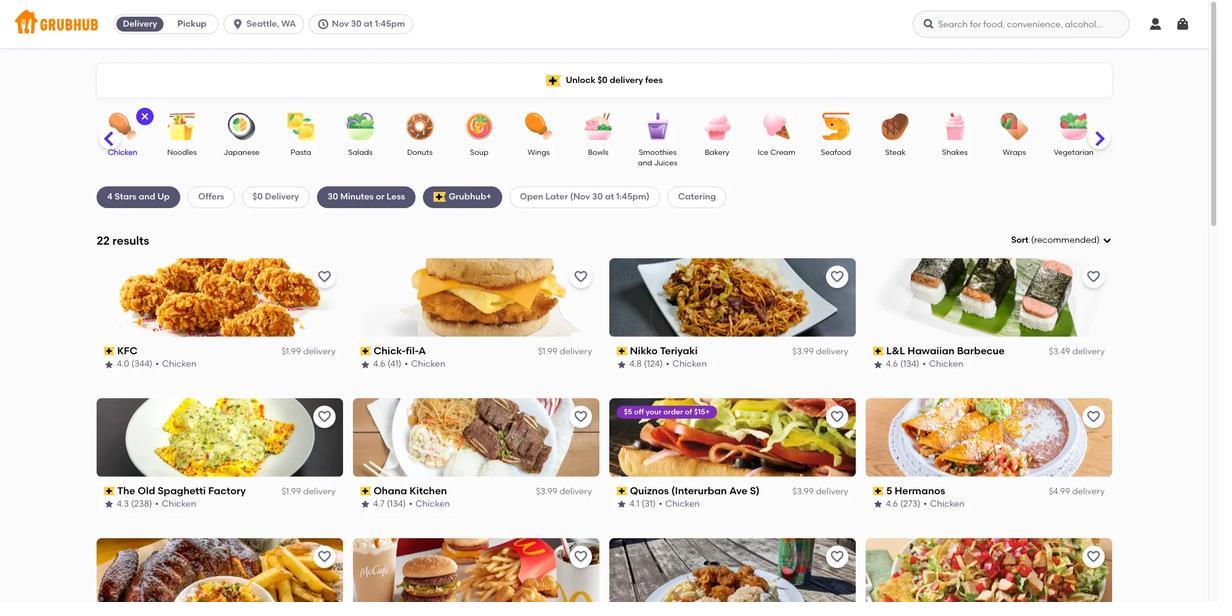 Task type: vqa. For each thing, say whether or not it's contained in the screenshot.
Quiznos (Interurban Ave S) $3.99
yes



Task type: describe. For each thing, give the bounding box(es) containing it.
vegetarian
[[1055, 148, 1094, 157]]

seafood
[[821, 148, 852, 157]]

1:45pm
[[375, 19, 405, 29]]

• chicken for nikko teriyaki
[[667, 359, 708, 370]]

smoothies and juices image
[[636, 113, 680, 140]]

)
[[1097, 235, 1100, 245]]

l&l
[[887, 345, 906, 357]]

smoothies and juices
[[638, 148, 678, 168]]

(344)
[[132, 359, 153, 370]]

stars
[[115, 192, 137, 202]]

Search for food, convenience, alcohol... search field
[[913, 11, 1130, 38]]

grubhub plus flag logo image for unlock $0 delivery fees
[[546, 75, 561, 86]]

• for kfc
[[156, 359, 159, 370]]

ice cream image
[[755, 113, 799, 140]]

none field containing sort
[[1012, 234, 1113, 247]]

4.6 for l&l
[[887, 359, 899, 370]]

chicken for l&l hawaiian barbecue
[[930, 359, 964, 370]]

• chicken for quiznos (interurban ave s)
[[660, 499, 701, 510]]

chicken for ohana kitchen
[[416, 499, 450, 510]]

4.8
[[630, 359, 642, 370]]

l&l hawaiian barbecue logo image
[[866, 258, 1113, 337]]

soup
[[470, 148, 489, 157]]

less
[[387, 192, 405, 202]]

svg image inside nov 30 at 1:45pm "button"
[[317, 18, 330, 30]]

delivery inside delivery button
[[123, 19, 157, 29]]

open
[[520, 192, 544, 202]]

off
[[635, 408, 645, 416]]

steak image
[[874, 113, 918, 140]]

kfc
[[118, 345, 138, 357]]

• chicken for kfc
[[156, 359, 197, 370]]

$3.99 for quiznos (interurban ave s)
[[793, 486, 814, 497]]

nikko teriyaki
[[631, 345, 698, 357]]

kfc logo image
[[97, 258, 343, 337]]

wraps
[[1003, 148, 1027, 157]]

4.6 for chick-
[[374, 359, 386, 370]]

at inside nov 30 at 1:45pm "button"
[[364, 19, 373, 29]]

$15+
[[695, 408, 710, 416]]

delivery for nikko teriyaki
[[816, 346, 849, 357]]

star icon image for quiznos (interurban ave s)
[[617, 500, 627, 510]]

save this restaurant button for chick-fil-a logo
[[570, 266, 592, 288]]

svg image
[[1149, 17, 1164, 32]]

later
[[546, 192, 568, 202]]

fil-
[[406, 345, 419, 357]]

save this restaurant image for applebee's logo's save this restaurant button
[[1087, 549, 1102, 564]]

save this restaurant image for save this restaurant button related to bbq pete's logo
[[317, 549, 332, 564]]

1 vertical spatial at
[[605, 192, 614, 202]]

• for nikko teriyaki
[[667, 359, 670, 370]]

• for l&l hawaiian barbecue
[[923, 359, 927, 370]]

delivery for 5 hermanos
[[1073, 486, 1105, 497]]

noodles image
[[160, 113, 204, 140]]

salads
[[348, 148, 373, 157]]

(238)
[[131, 499, 152, 510]]

delivery for chick-fil-a
[[560, 346, 592, 357]]

$0 delivery
[[253, 192, 299, 202]]

the
[[118, 485, 136, 497]]

4.1 (31)
[[630, 499, 656, 510]]

unlock
[[566, 75, 596, 85]]

4.7 (134)
[[374, 499, 406, 510]]

$3.99 delivery for nikko teriyaki
[[793, 346, 849, 357]]

chicken for quiznos (interurban ave s)
[[666, 499, 701, 510]]

subscription pass image for nikko teriyaki
[[617, 347, 628, 356]]

save this restaurant button for l&l hawaiian barbecue logo in the right of the page
[[1083, 266, 1105, 288]]

and inside smoothies and juices
[[638, 159, 653, 168]]

japanese image
[[220, 113, 263, 140]]

save this restaurant button for nikko teriyaki logo
[[827, 266, 849, 288]]

5 hermanos
[[887, 485, 946, 497]]

grubhub plus flag logo image for grubhub+
[[434, 192, 446, 202]]

wa
[[281, 19, 296, 29]]

4.8 (124)
[[630, 359, 664, 370]]

japanese
[[224, 148, 260, 157]]

4.7
[[374, 499, 385, 510]]

ohana kitchen
[[374, 485, 448, 497]]

star icon image for the old spaghetti factory
[[104, 500, 114, 510]]

spaghetti
[[158, 485, 206, 497]]

0 horizontal spatial 30
[[328, 192, 338, 202]]

save this restaurant button for kfc logo
[[314, 266, 336, 288]]

(interurban
[[672, 485, 728, 497]]

30 minutes or less
[[328, 192, 405, 202]]

4.6 (41)
[[374, 359, 402, 370]]

(124)
[[645, 359, 664, 370]]

bowls
[[588, 148, 609, 157]]

sort ( recommended )
[[1012, 235, 1100, 245]]

mcdonald's logo image
[[353, 538, 600, 602]]

donuts
[[407, 148, 433, 157]]

chicken image
[[101, 113, 144, 140]]

star icon image for l&l hawaiian barbecue
[[874, 360, 884, 370]]

2 horizontal spatial 30
[[593, 192, 603, 202]]

save this restaurant button for aloha grill logo
[[827, 546, 849, 568]]

subscription pass image for 5 hermanos
[[874, 487, 885, 496]]

$5
[[625, 408, 633, 416]]

$1.99 delivery for chick-fil-a
[[538, 346, 592, 357]]

pickup
[[178, 19, 207, 29]]

star icon image for kfc
[[104, 360, 114, 370]]

save this restaurant image for aloha grill logo's save this restaurant button
[[830, 549, 845, 564]]

s)
[[751, 485, 760, 497]]

delivery button
[[114, 14, 166, 34]]

pasta image
[[279, 113, 323, 140]]

$1.99 for chick-fil-a
[[538, 346, 558, 357]]

• chicken for 5 hermanos
[[924, 499, 965, 510]]

$3.49
[[1050, 346, 1071, 357]]

1 vertical spatial and
[[139, 192, 155, 202]]

old
[[138, 485, 156, 497]]

sandwiches
[[1112, 148, 1156, 157]]

delivery for kfc
[[303, 346, 336, 357]]

• chicken for chick-fil-a
[[405, 359, 446, 370]]

barbecue
[[958, 345, 1006, 357]]

subscription pass image for l&l hawaiian barbecue
[[874, 347, 885, 356]]

teriyaki
[[661, 345, 698, 357]]

4.6 (273)
[[887, 499, 921, 510]]

shakes image
[[934, 113, 977, 140]]

sandwiches image
[[1112, 113, 1156, 140]]

seattle, wa button
[[224, 14, 309, 34]]

ohana
[[374, 485, 408, 497]]

save this restaurant image for save this restaurant button for chick-fil-a logo
[[574, 269, 589, 284]]

svg image inside 'seattle, wa' button
[[232, 18, 244, 30]]

$1.99 delivery for kfc
[[282, 346, 336, 357]]

save this restaurant image for save this restaurant button for 5 hermanos logo
[[1087, 409, 1102, 424]]

or
[[376, 192, 385, 202]]

save this restaurant image for l&l hawaiian barbecue
[[1087, 269, 1102, 284]]

$4.99
[[1049, 486, 1071, 497]]

• chicken for ohana kitchen
[[410, 499, 450, 510]]

$3.99 delivery for quiznos (interurban ave s)
[[793, 486, 849, 497]]

• for the old spaghetti factory
[[156, 499, 159, 510]]

results
[[113, 233, 149, 248]]

sort
[[1012, 235, 1029, 245]]

bbq pete's logo image
[[97, 538, 343, 602]]

ice
[[758, 148, 769, 157]]

save this restaurant button for ohana kitchen logo
[[570, 406, 592, 428]]



Task type: locate. For each thing, give the bounding box(es) containing it.
seattle,
[[247, 19, 279, 29]]

• chicken right (344)
[[156, 359, 197, 370]]

$3.49 delivery
[[1050, 346, 1105, 357]]

quiznos
[[631, 485, 670, 497]]

0 horizontal spatial save this restaurant image
[[574, 409, 589, 424]]

• down hermanos
[[924, 499, 928, 510]]

$1.99 delivery
[[282, 346, 336, 357], [538, 346, 592, 357], [282, 486, 336, 497]]

delivery for quiznos (interurban ave s)
[[816, 486, 849, 497]]

0 vertical spatial $0
[[598, 75, 608, 85]]

1:45pm)
[[617, 192, 650, 202]]

chicken down hermanos
[[931, 499, 965, 510]]

1 vertical spatial grubhub plus flag logo image
[[434, 192, 446, 202]]

chick-fil-a
[[374, 345, 427, 357]]

4
[[107, 192, 113, 202]]

$0 right unlock
[[598, 75, 608, 85]]

the old spaghetti factory logo image
[[97, 398, 343, 477]]

save this restaurant image for ohana kitchen
[[574, 409, 589, 424]]

$4.99 delivery
[[1049, 486, 1105, 497]]

•
[[156, 359, 159, 370], [405, 359, 408, 370], [667, 359, 670, 370], [923, 359, 927, 370], [156, 499, 159, 510], [410, 499, 413, 510], [660, 499, 663, 510], [924, 499, 928, 510]]

subscription pass image for quiznos (interurban ave s)
[[617, 487, 628, 496]]

offers
[[198, 192, 224, 202]]

22
[[97, 233, 110, 248]]

3 subscription pass image from the left
[[874, 347, 885, 356]]

aloha grill logo image
[[610, 538, 856, 602]]

recommended
[[1035, 235, 1097, 245]]

noodles
[[167, 148, 197, 157]]

1 horizontal spatial subscription pass image
[[617, 347, 628, 356]]

star icon image left 4.0 at the left of the page
[[104, 360, 114, 370]]

cream
[[771, 148, 796, 157]]

and left the 'up'
[[139, 192, 155, 202]]

nov 30 at 1:45pm button
[[309, 14, 418, 34]]

chicken down kitchen
[[416, 499, 450, 510]]

pasta
[[291, 148, 311, 157]]

and
[[638, 159, 653, 168], [139, 192, 155, 202]]

0 horizontal spatial delivery
[[123, 19, 157, 29]]

subscription pass image for kfc
[[104, 347, 115, 356]]

• right (31)
[[660, 499, 663, 510]]

chicken right (344)
[[162, 359, 197, 370]]

(nov
[[570, 192, 591, 202]]

save this restaurant image for save this restaurant button corresponding to nikko teriyaki logo
[[830, 269, 845, 284]]

subscription pass image left "5"
[[874, 487, 885, 496]]

$3.99 for ohana kitchen
[[536, 486, 558, 497]]

(31)
[[642, 499, 656, 510]]

ohana kitchen logo image
[[353, 398, 600, 477]]

$3.99 delivery for ohana kitchen
[[536, 486, 592, 497]]

hermanos
[[896, 485, 946, 497]]

(134) for l&l
[[901, 359, 920, 370]]

subscription pass image left quiznos
[[617, 487, 628, 496]]

star icon image for ohana kitchen
[[361, 500, 371, 510]]

of
[[686, 408, 693, 416]]

your
[[646, 408, 662, 416]]

None field
[[1012, 234, 1113, 247]]

• for ohana kitchen
[[410, 499, 413, 510]]

4.3
[[117, 499, 129, 510]]

wraps image
[[993, 113, 1037, 140]]

0 vertical spatial (134)
[[901, 359, 920, 370]]

(41)
[[388, 359, 402, 370]]

star icon image left the 4.7
[[361, 500, 371, 510]]

0 vertical spatial at
[[364, 19, 373, 29]]

subscription pass image left the the
[[104, 487, 115, 496]]

$1.99 for kfc
[[282, 346, 301, 357]]

0 horizontal spatial $0
[[253, 192, 263, 202]]

l&l hawaiian barbecue
[[887, 345, 1006, 357]]

$3.99 delivery
[[793, 346, 849, 357], [536, 486, 592, 497], [793, 486, 849, 497]]

smoothies
[[639, 148, 677, 157]]

chick-
[[374, 345, 406, 357]]

save this restaurant button for 5 hermanos logo
[[1083, 406, 1105, 428]]

chicken for 5 hermanos
[[931, 499, 965, 510]]

chicken for nikko teriyaki
[[673, 359, 708, 370]]

save this restaurant image for save this restaurant button for "mcdonald's logo"
[[574, 549, 589, 564]]

30 right (nov
[[593, 192, 603, 202]]

1 horizontal spatial delivery
[[265, 192, 299, 202]]

• chicken down the old spaghetti factory
[[156, 499, 197, 510]]

star icon image left 4.3
[[104, 500, 114, 510]]

shakes
[[943, 148, 968, 157]]

0 vertical spatial delivery
[[123, 19, 157, 29]]

chick-fil-a logo image
[[353, 258, 600, 337]]

subscription pass image left kfc
[[104, 347, 115, 356]]

save this restaurant image for save this restaurant button for the old spaghetti factory logo
[[317, 409, 332, 424]]

nov 30 at 1:45pm
[[332, 19, 405, 29]]

chicken down the old spaghetti factory
[[162, 499, 197, 510]]

star icon image left 4.8
[[617, 360, 627, 370]]

star icon image
[[104, 360, 114, 370], [361, 360, 371, 370], [617, 360, 627, 370], [874, 360, 884, 370], [104, 500, 114, 510], [361, 500, 371, 510], [617, 500, 627, 510], [874, 500, 884, 510]]

4.6 left the (41)
[[374, 359, 386, 370]]

open later (nov 30 at 1:45pm)
[[520, 192, 650, 202]]

1 vertical spatial delivery
[[265, 192, 299, 202]]

fees
[[646, 75, 663, 85]]

hawaiian
[[908, 345, 955, 357]]

subscription pass image
[[104, 347, 115, 356], [617, 347, 628, 356], [874, 347, 885, 356]]

factory
[[209, 485, 246, 497]]

5
[[887, 485, 893, 497]]

30 inside "button"
[[351, 19, 362, 29]]

quiznos (interurban ave s) logo image
[[610, 398, 856, 477]]

kitchen
[[410, 485, 448, 497]]

chicken down "chicken" image
[[108, 148, 137, 157]]

5 hermanos logo image
[[866, 398, 1113, 477]]

vegetarian image
[[1053, 113, 1096, 140]]

donuts image
[[398, 113, 442, 140]]

bakery image
[[696, 113, 739, 140]]

4.1
[[630, 499, 640, 510]]

• for quiznos (interurban ave s)
[[660, 499, 663, 510]]

at
[[364, 19, 373, 29], [605, 192, 614, 202]]

subscription pass image for the old spaghetti factory
[[104, 487, 115, 496]]

subscription pass image for ohana kitchen
[[361, 487, 372, 496]]

at left the "1:45pm)"
[[605, 192, 614, 202]]

(134)
[[901, 359, 920, 370], [387, 499, 406, 510]]

juices
[[654, 159, 678, 168]]

• chicken down teriyaki at right bottom
[[667, 359, 708, 370]]

• chicken down hermanos
[[924, 499, 965, 510]]

pickup button
[[166, 14, 218, 34]]

star icon image for 5 hermanos
[[874, 500, 884, 510]]

1 horizontal spatial (134)
[[901, 359, 920, 370]]

bowls image
[[577, 113, 620, 140]]

seattle, wa
[[247, 19, 296, 29]]

1 horizontal spatial and
[[638, 159, 653, 168]]

2 subscription pass image from the left
[[617, 347, 628, 356]]

chicken down the quiznos (interurban ave s)
[[666, 499, 701, 510]]

save this restaurant image for save this restaurant button corresponding to kfc logo
[[317, 269, 332, 284]]

• chicken for the old spaghetti factory
[[156, 499, 197, 510]]

minutes
[[341, 192, 374, 202]]

(134) down ohana
[[387, 499, 406, 510]]

svg image
[[1176, 17, 1191, 32], [232, 18, 244, 30], [317, 18, 330, 30], [923, 18, 936, 30], [140, 112, 150, 121], [1103, 236, 1113, 245]]

save this restaurant button for "mcdonald's logo"
[[570, 546, 592, 568]]

subscription pass image left l&l
[[874, 347, 885, 356]]

4.0
[[117, 359, 130, 370]]

1 vertical spatial $0
[[253, 192, 263, 202]]

wings
[[528, 148, 550, 157]]

chicken for chick-fil-a
[[412, 359, 446, 370]]

steak
[[886, 148, 906, 157]]

1 horizontal spatial at
[[605, 192, 614, 202]]

(273)
[[901, 499, 921, 510]]

applebee's logo image
[[866, 538, 1113, 602]]

• right (238)
[[156, 499, 159, 510]]

delivery for the old spaghetti factory
[[303, 486, 336, 497]]

nikko
[[631, 345, 658, 357]]

star icon image left 4.6 (273)
[[874, 500, 884, 510]]

quiznos (interurban ave s)
[[631, 485, 760, 497]]

4.0 (344)
[[117, 359, 153, 370]]

(134) down l&l
[[901, 359, 920, 370]]

0 horizontal spatial and
[[139, 192, 155, 202]]

delivery
[[123, 19, 157, 29], [265, 192, 299, 202]]

2 horizontal spatial save this restaurant image
[[1087, 269, 1102, 284]]

$1.99 for the old spaghetti factory
[[282, 486, 301, 497]]

0 vertical spatial grubhub plus flag logo image
[[546, 75, 561, 86]]

$0 right offers
[[253, 192, 263, 202]]

save this restaurant image
[[1087, 269, 1102, 284], [574, 409, 589, 424], [830, 409, 845, 424]]

up
[[158, 192, 170, 202]]

• chicken down l&l hawaiian barbecue
[[923, 359, 964, 370]]

save this restaurant image
[[317, 269, 332, 284], [574, 269, 589, 284], [830, 269, 845, 284], [317, 409, 332, 424], [1087, 409, 1102, 424], [317, 549, 332, 564], [574, 549, 589, 564], [830, 549, 845, 564], [1087, 549, 1102, 564]]

1 horizontal spatial grubhub plus flag logo image
[[546, 75, 561, 86]]

and down 'smoothies' at the right of page
[[638, 159, 653, 168]]

1 horizontal spatial save this restaurant image
[[830, 409, 845, 424]]

ave
[[730, 485, 748, 497]]

• right the (41)
[[405, 359, 408, 370]]

subscription pass image left nikko
[[617, 347, 628, 356]]

the old spaghetti factory
[[118, 485, 246, 497]]

0 horizontal spatial subscription pass image
[[104, 347, 115, 356]]

ice cream
[[758, 148, 796, 157]]

salads image
[[339, 113, 382, 140]]

wings image
[[517, 113, 561, 140]]

$1.99 delivery for the old spaghetti factory
[[282, 486, 336, 497]]

• down hawaiian
[[923, 359, 927, 370]]

$5 off your order of $15+
[[625, 408, 710, 416]]

star icon image left 4.6 (134)
[[874, 360, 884, 370]]

star icon image left 4.1
[[617, 500, 627, 510]]

a
[[419, 345, 427, 357]]

(134) for ohana
[[387, 499, 406, 510]]

catering
[[678, 192, 716, 202]]

grubhub plus flag logo image left unlock
[[546, 75, 561, 86]]

subscription pass image for chick-fil-a
[[361, 347, 372, 356]]

star icon image left 4.6 (41)
[[361, 360, 371, 370]]

unlock $0 delivery fees
[[566, 75, 663, 85]]

save this restaurant button for the old spaghetti factory logo
[[314, 406, 336, 428]]

1 subscription pass image from the left
[[104, 347, 115, 356]]

delivery left pickup in the top of the page
[[123, 19, 157, 29]]

delivery for ohana kitchen
[[560, 486, 592, 497]]

4.3 (238)
[[117, 499, 152, 510]]

• for 5 hermanos
[[924, 499, 928, 510]]

1 horizontal spatial 30
[[351, 19, 362, 29]]

• down ohana kitchen
[[410, 499, 413, 510]]

subscription pass image left chick-
[[361, 347, 372, 356]]

main navigation navigation
[[0, 0, 1210, 48]]

• chicken down the quiznos (interurban ave s)
[[660, 499, 701, 510]]

subscription pass image left ohana
[[361, 487, 372, 496]]

subscription pass image
[[361, 347, 372, 356], [104, 487, 115, 496], [361, 487, 372, 496], [617, 487, 628, 496], [874, 487, 885, 496]]

(
[[1032, 235, 1035, 245]]

30
[[351, 19, 362, 29], [328, 192, 338, 202], [593, 192, 603, 202]]

delivery for l&l hawaiian barbecue
[[1073, 346, 1105, 357]]

save this restaurant button for bbq pete's logo
[[314, 546, 336, 568]]

0 horizontal spatial at
[[364, 19, 373, 29]]

chicken down l&l hawaiian barbecue
[[930, 359, 964, 370]]

4.6
[[374, 359, 386, 370], [887, 359, 899, 370], [887, 499, 899, 510]]

1 horizontal spatial $0
[[598, 75, 608, 85]]

save this restaurant button for applebee's logo
[[1083, 546, 1105, 568]]

• down nikko teriyaki at bottom right
[[667, 359, 670, 370]]

chicken for the old spaghetti factory
[[162, 499, 197, 510]]

$3.99 for nikko teriyaki
[[793, 346, 814, 357]]

1 vertical spatial (134)
[[387, 499, 406, 510]]

seafood image
[[815, 113, 858, 140]]

0 horizontal spatial (134)
[[387, 499, 406, 510]]

4.6 down l&l
[[887, 359, 899, 370]]

order
[[664, 408, 684, 416]]

delivery
[[610, 75, 644, 85], [303, 346, 336, 357], [560, 346, 592, 357], [816, 346, 849, 357], [1073, 346, 1105, 357], [303, 486, 336, 497], [560, 486, 592, 497], [816, 486, 849, 497], [1073, 486, 1105, 497]]

• chicken down a
[[405, 359, 446, 370]]

nikko teriyaki logo image
[[610, 258, 856, 337]]

0 horizontal spatial grubhub plus flag logo image
[[434, 192, 446, 202]]

chicken down a
[[412, 359, 446, 370]]

star icon image for nikko teriyaki
[[617, 360, 627, 370]]

22 results
[[97, 233, 149, 248]]

• chicken for l&l hawaiian barbecue
[[923, 359, 964, 370]]

30 right nov
[[351, 19, 362, 29]]

$3.99
[[793, 346, 814, 357], [536, 486, 558, 497], [793, 486, 814, 497]]

grubhub plus flag logo image left grubhub+
[[434, 192, 446, 202]]

• for chick-fil-a
[[405, 359, 408, 370]]

4.6 for 5
[[887, 499, 899, 510]]

soup image
[[458, 113, 501, 140]]

star icon image for chick-fil-a
[[361, 360, 371, 370]]

$0
[[598, 75, 608, 85], [253, 192, 263, 202]]

30 left the minutes
[[328, 192, 338, 202]]

4.6 down "5"
[[887, 499, 899, 510]]

4.6 (134)
[[887, 359, 920, 370]]

• right (344)
[[156, 359, 159, 370]]

chicken down teriyaki at right bottom
[[673, 359, 708, 370]]

2 horizontal spatial subscription pass image
[[874, 347, 885, 356]]

delivery down pasta
[[265, 192, 299, 202]]

• chicken down kitchen
[[410, 499, 450, 510]]

chicken for kfc
[[162, 359, 197, 370]]

grubhub plus flag logo image
[[546, 75, 561, 86], [434, 192, 446, 202]]

0 vertical spatial and
[[638, 159, 653, 168]]

at left 1:45pm
[[364, 19, 373, 29]]



